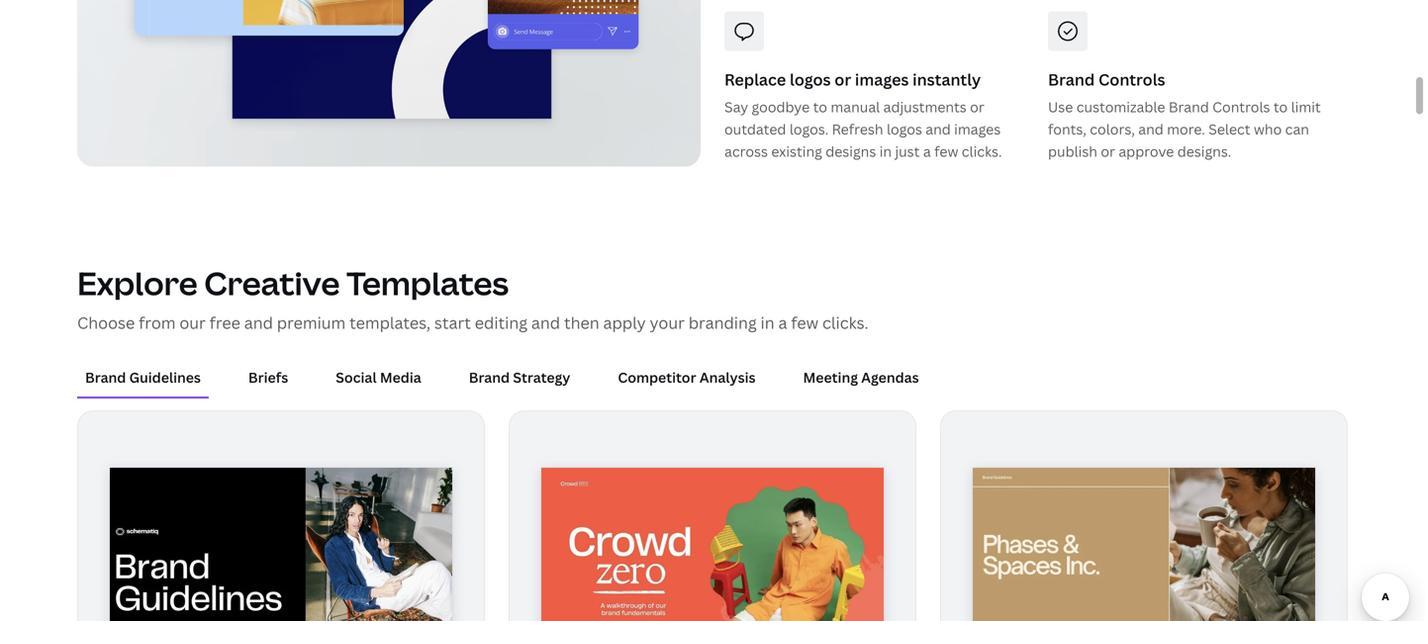 Task type: vqa. For each thing, say whether or not it's contained in the screenshot.
Colors,
yes



Task type: locate. For each thing, give the bounding box(es) containing it.
clicks. down adjustments
[[962, 142, 1002, 161]]

from
[[139, 312, 176, 333]]

in left just
[[880, 142, 892, 161]]

2 horizontal spatial or
[[1101, 142, 1116, 161]]

1 to from the left
[[813, 98, 828, 116]]

0 horizontal spatial logos
[[790, 69, 831, 90]]

few right just
[[935, 142, 959, 161]]

brand strategy button
[[461, 359, 578, 397]]

controls
[[1099, 69, 1166, 90], [1213, 98, 1271, 116]]

our
[[180, 312, 206, 333]]

1 horizontal spatial few
[[935, 142, 959, 161]]

0 vertical spatial or
[[835, 69, 852, 90]]

1 vertical spatial few
[[791, 312, 819, 333]]

1 vertical spatial images
[[954, 120, 1001, 139]]

goodbye
[[752, 98, 810, 116]]

logos
[[790, 69, 831, 90], [887, 120, 922, 139]]

competitor analysis
[[618, 368, 756, 387]]

0 horizontal spatial clicks.
[[823, 312, 869, 333]]

free
[[210, 312, 240, 333]]

to left "limit"
[[1274, 98, 1288, 116]]

a right branding
[[779, 312, 787, 333]]

1 horizontal spatial images
[[954, 120, 1001, 139]]

designs
[[826, 142, 876, 161]]

brand up the use
[[1048, 69, 1095, 90]]

0 vertical spatial few
[[935, 142, 959, 161]]

0 horizontal spatial few
[[791, 312, 819, 333]]

brand down choose
[[85, 368, 126, 387]]

1 vertical spatial clicks.
[[823, 312, 869, 333]]

and up the approve
[[1139, 120, 1164, 139]]

1 horizontal spatial to
[[1274, 98, 1288, 116]]

explore
[[77, 262, 198, 305]]

fonts,
[[1048, 120, 1087, 139]]

logos up goodbye
[[790, 69, 831, 90]]

explore creative templates choose from our free and premium templates, start editing and then apply your branding in a few clicks.
[[77, 262, 869, 333]]

images up the manual
[[855, 69, 909, 90]]

social media
[[336, 368, 421, 387]]

to inside replace logos or images instantly say goodbye to manual adjustments or outdated logos. refresh logos and images across existing designs in just a few clicks.
[[813, 98, 828, 116]]

1 horizontal spatial or
[[970, 98, 985, 116]]

0 vertical spatial in
[[880, 142, 892, 161]]

0 horizontal spatial controls
[[1099, 69, 1166, 90]]

controls up customizable
[[1099, 69, 1166, 90]]

0 horizontal spatial to
[[813, 98, 828, 116]]

or inside brand controls use customizable brand controls to limit fonts, colors, and more. select who can publish or approve designs.
[[1101, 142, 1116, 161]]

0 vertical spatial controls
[[1099, 69, 1166, 90]]

a
[[923, 142, 931, 161], [779, 312, 787, 333]]

1 vertical spatial or
[[970, 98, 985, 116]]

clicks. inside explore creative templates choose from our free and premium templates, start editing and then apply your branding in a few clicks.
[[823, 312, 869, 333]]

0 horizontal spatial images
[[855, 69, 909, 90]]

0 vertical spatial clicks.
[[962, 142, 1002, 161]]

1 horizontal spatial clicks.
[[962, 142, 1002, 161]]

apply
[[603, 312, 646, 333]]

few
[[935, 142, 959, 161], [791, 312, 819, 333]]

2 vertical spatial or
[[1101, 142, 1116, 161]]

logos up just
[[887, 120, 922, 139]]

or down instantly
[[970, 98, 985, 116]]

can
[[1286, 120, 1310, 139]]

templates
[[346, 262, 509, 305]]

1 horizontal spatial in
[[880, 142, 892, 161]]

briefs button
[[240, 359, 296, 397]]

your
[[650, 312, 685, 333]]

few inside replace logos or images instantly say goodbye to manual adjustments or outdated logos. refresh logos and images across existing designs in just a few clicks.
[[935, 142, 959, 161]]

guidelines
[[129, 368, 201, 387]]

0 horizontal spatial in
[[761, 312, 775, 333]]

1 vertical spatial in
[[761, 312, 775, 333]]

or up the manual
[[835, 69, 852, 90]]

2 to from the left
[[1274, 98, 1288, 116]]

0 horizontal spatial a
[[779, 312, 787, 333]]

brand
[[1048, 69, 1095, 90], [1169, 98, 1209, 116], [85, 368, 126, 387], [469, 368, 510, 387]]

or
[[835, 69, 852, 90], [970, 98, 985, 116], [1101, 142, 1116, 161]]

brand inside brand strategy button
[[469, 368, 510, 387]]

a right just
[[923, 142, 931, 161]]

and down adjustments
[[926, 120, 951, 139]]

briefs
[[248, 368, 288, 387]]

images
[[855, 69, 909, 90], [954, 120, 1001, 139]]

analysis
[[700, 368, 756, 387]]

premium
[[277, 312, 346, 333]]

brand guidelines button
[[77, 359, 209, 397]]

start
[[434, 312, 471, 333]]

in
[[880, 142, 892, 161], [761, 312, 775, 333]]

few up meeting
[[791, 312, 819, 333]]

controls up select
[[1213, 98, 1271, 116]]

images down adjustments
[[954, 120, 1001, 139]]

brand left the strategy
[[469, 368, 510, 387]]

1 horizontal spatial controls
[[1213, 98, 1271, 116]]

brand templates (1) image
[[77, 0, 701, 167]]

1 horizontal spatial a
[[923, 142, 931, 161]]

1 vertical spatial a
[[779, 312, 787, 333]]

1 vertical spatial logos
[[887, 120, 922, 139]]

to
[[813, 98, 828, 116], [1274, 98, 1288, 116]]

just
[[895, 142, 920, 161]]

social
[[336, 368, 377, 387]]

clicks. up meeting
[[823, 312, 869, 333]]

to up logos.
[[813, 98, 828, 116]]

and
[[926, 120, 951, 139], [1139, 120, 1164, 139], [244, 312, 273, 333], [531, 312, 560, 333]]

in right branding
[[761, 312, 775, 333]]

brand inside brand guidelines "button"
[[85, 368, 126, 387]]

or down colors,
[[1101, 142, 1116, 161]]

designs.
[[1178, 142, 1232, 161]]

select
[[1209, 120, 1251, 139]]

1 horizontal spatial logos
[[887, 120, 922, 139]]

clicks.
[[962, 142, 1002, 161], [823, 312, 869, 333]]

0 vertical spatial a
[[923, 142, 931, 161]]

0 vertical spatial images
[[855, 69, 909, 90]]



Task type: describe. For each thing, give the bounding box(es) containing it.
brand for guidelines
[[85, 368, 126, 387]]

adjustments
[[884, 98, 967, 116]]

meeting
[[803, 368, 858, 387]]

existing
[[772, 142, 822, 161]]

editing
[[475, 312, 528, 333]]

clicks. inside replace logos or images instantly say goodbye to manual adjustments or outdated logos. refresh logos and images across existing designs in just a few clicks.
[[962, 142, 1002, 161]]

then
[[564, 312, 600, 333]]

refresh
[[832, 120, 884, 139]]

brand for controls
[[1048, 69, 1095, 90]]

brand up more.
[[1169, 98, 1209, 116]]

brand for strategy
[[469, 368, 510, 387]]

publish
[[1048, 142, 1098, 161]]

brand guidelines and application deck presentation in black and white neon pink turquoise bold gradient style image
[[110, 468, 452, 622]]

templates,
[[350, 312, 431, 333]]

social media button
[[328, 359, 429, 397]]

brand strategy
[[469, 368, 571, 387]]

brand guidelines
[[85, 368, 201, 387]]

use
[[1048, 98, 1073, 116]]

agendas
[[861, 368, 919, 387]]

0 vertical spatial logos
[[790, 69, 831, 90]]

branding
[[689, 312, 757, 333]]

media
[[380, 368, 421, 387]]

colors,
[[1090, 120, 1135, 139]]

in inside replace logos or images instantly say goodbye to manual adjustments or outdated logos. refresh logos and images across existing designs in just a few clicks.
[[880, 142, 892, 161]]

in inside explore creative templates choose from our free and premium templates, start editing and then apply your branding in a few clicks.
[[761, 312, 775, 333]]

and inside brand controls use customizable brand controls to limit fonts, colors, and more. select who can publish or approve designs.
[[1139, 120, 1164, 139]]

a inside replace logos or images instantly say goodbye to manual adjustments or outdated logos. refresh logos and images across existing designs in just a few clicks.
[[923, 142, 931, 161]]

more.
[[1167, 120, 1206, 139]]

and left then
[[531, 312, 560, 333]]

approve
[[1119, 142, 1174, 161]]

replace logos or images instantly say goodbye to manual adjustments or outdated logos. refresh logos and images across existing designs in just a few clicks.
[[725, 69, 1002, 161]]

creative
[[204, 262, 340, 305]]

manual
[[831, 98, 880, 116]]

instantly
[[913, 69, 981, 90]]

brand guidelines and application deck presentation in bright red cobalt bright green chic photocentric frames style image
[[541, 468, 884, 622]]

1 vertical spatial controls
[[1213, 98, 1271, 116]]

outdated
[[725, 120, 786, 139]]

meeting agendas button
[[795, 359, 927, 397]]

who
[[1254, 120, 1282, 139]]

to inside brand controls use customizable brand controls to limit fonts, colors, and more. select who can publish or approve designs.
[[1274, 98, 1288, 116]]

0 horizontal spatial or
[[835, 69, 852, 90]]

a inside explore creative templates choose from our free and premium templates, start editing and then apply your branding in a few clicks.
[[779, 312, 787, 333]]

few inside explore creative templates choose from our free and premium templates, start editing and then apply your branding in a few clicks.
[[791, 312, 819, 333]]

competitor analysis button
[[610, 359, 764, 397]]

strategy
[[513, 368, 571, 387]]

meeting agendas
[[803, 368, 919, 387]]

and right free
[[244, 312, 273, 333]]

across
[[725, 142, 768, 161]]

say
[[725, 98, 749, 116]]

brand controls use customizable brand controls to limit fonts, colors, and more. select who can publish or approve designs.
[[1048, 69, 1321, 161]]

customizable
[[1077, 98, 1166, 116]]

limit
[[1291, 98, 1321, 116]]

logos.
[[790, 120, 829, 139]]

choose
[[77, 312, 135, 333]]

brand guidelines and application deck presentation in cream beige black warm & modern style image
[[973, 468, 1316, 622]]

and inside replace logos or images instantly say goodbye to manual adjustments or outdated logos. refresh logos and images across existing designs in just a few clicks.
[[926, 120, 951, 139]]

competitor
[[618, 368, 696, 387]]

replace
[[725, 69, 786, 90]]



